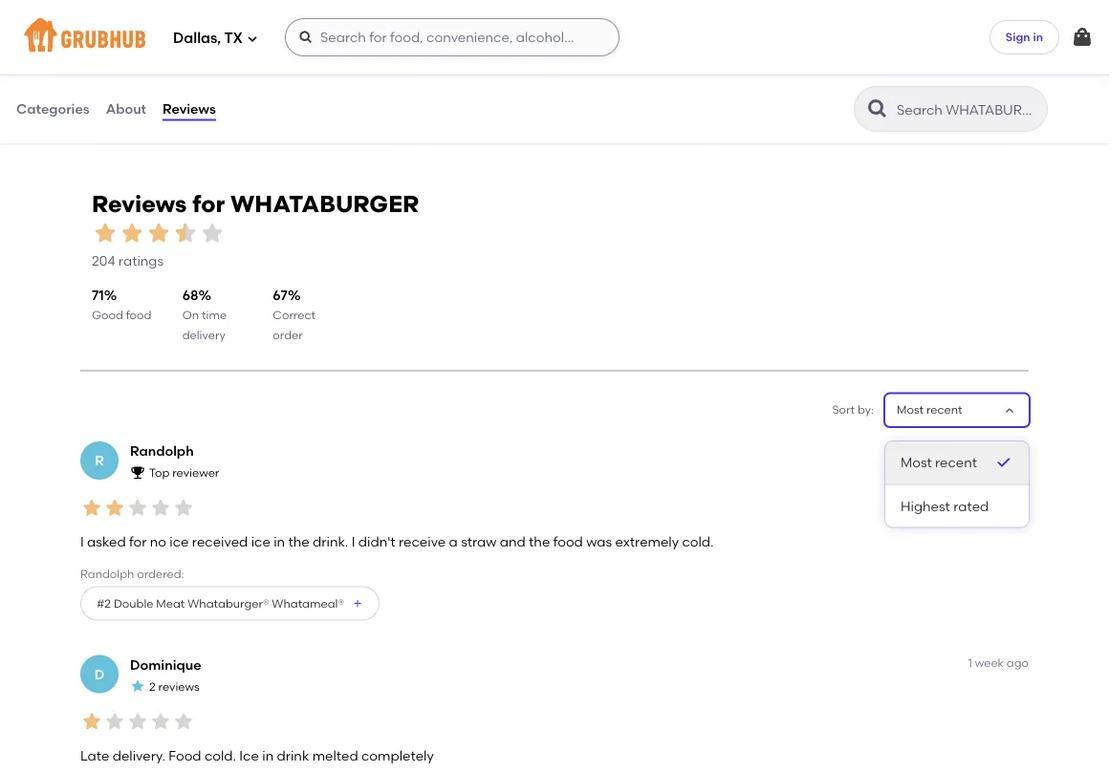 Task type: describe. For each thing, give the bounding box(es) containing it.
1 vertical spatial for
[[129, 534, 147, 550]]

$5.49
[[112, 86, 140, 100]]

whatameal®
[[272, 597, 344, 611]]

0 horizontal spatial svg image
[[298, 30, 314, 45]]

sign in
[[1006, 30, 1044, 44]]

rated
[[954, 498, 989, 514]]

recent inside option
[[935, 455, 978, 471]]

reviewer
[[172, 466, 219, 480]]

double
[[114, 597, 153, 611]]

trophy icon image
[[130, 465, 145, 481]]

week
[[975, 657, 1004, 671]]

dallas, tx
[[173, 30, 243, 47]]

reviews
[[158, 680, 200, 694]]

whataburger
[[231, 191, 419, 218]]

1 horizontal spatial svg image
[[1071, 26, 1094, 49]]

highest rated
[[901, 498, 989, 514]]

village baking co. (002) link
[[423, 19, 686, 40]]

search icon image
[[867, 98, 890, 121]]

most inside option
[[901, 455, 932, 471]]

71
[[92, 287, 104, 304]]

sign
[[1006, 30, 1031, 44]]

in inside button
[[1033, 30, 1044, 44]]

min for 30–45
[[771, 69, 792, 83]]

ratings for 118 ratings
[[952, 90, 998, 106]]

dallas,
[[173, 30, 221, 47]]

american
[[139, 45, 193, 59]]

30–45
[[734, 69, 768, 83]]

1 horizontal spatial ratings
[[648, 69, 686, 83]]

correct
[[273, 309, 316, 322]]

delivery for 68
[[182, 328, 225, 342]]

ihop link
[[112, 19, 375, 40]]

min for 35–50
[[148, 69, 169, 83]]

melted
[[312, 748, 358, 764]]

subscription pass image
[[112, 45, 131, 60]]

30–45 min $4.99 delivery
[[734, 69, 808, 100]]

ago
[[1007, 657, 1029, 671]]

sort by:
[[833, 403, 874, 417]]

204 ratings
[[92, 253, 164, 269]]

food
[[169, 748, 201, 764]]

straw
[[461, 534, 497, 550]]

Search for food, convenience, alcohol... search field
[[285, 18, 620, 56]]

#2 double meat whataburger® whatameal®
[[97, 597, 344, 611]]

35–50 min $5.49 delivery
[[112, 69, 186, 100]]

received
[[192, 534, 248, 550]]

2 ice from the left
[[251, 534, 271, 550]]

and
[[500, 534, 526, 550]]

ordered:
[[137, 567, 184, 581]]

a
[[449, 534, 458, 550]]

receive
[[399, 534, 446, 550]]

village baking co. (002)
[[423, 20, 605, 39]]

bakery
[[450, 45, 488, 59]]

ratings for 204 ratings
[[118, 253, 164, 269]]

about button
[[105, 75, 147, 143]]

1 week ago
[[968, 657, 1029, 671]]

co.
[[536, 20, 562, 39]]

most recent option
[[886, 442, 1029, 485]]

118 ratings
[[932, 90, 998, 106]]

recent inside 'field'
[[927, 403, 963, 417]]

about
[[106, 101, 146, 117]]

1 the from the left
[[288, 534, 310, 550]]

top reviewer
[[149, 466, 219, 480]]

ihop
[[112, 20, 151, 39]]

late delivery. food cold. ice in drink melted completely
[[80, 748, 434, 764]]

main navigation navigation
[[0, 0, 1110, 75]]

no
[[150, 534, 166, 550]]

1 i from the left
[[80, 534, 84, 550]]

drink
[[277, 748, 309, 764]]

order
[[273, 328, 303, 342]]

categories button
[[15, 75, 91, 143]]



Task type: vqa. For each thing, say whether or not it's contained in the screenshot.
top ins,
no



Task type: locate. For each thing, give the bounding box(es) containing it.
r
[[95, 453, 104, 469]]

0 vertical spatial randolph
[[130, 443, 194, 460]]

1 vertical spatial recent
[[935, 455, 978, 471]]

2 vertical spatial ratings
[[118, 253, 164, 269]]

recent up "highest rated"
[[935, 455, 978, 471]]

1 horizontal spatial food
[[553, 534, 583, 550]]

sign in button
[[990, 20, 1060, 55]]

reviews
[[163, 101, 216, 117], [92, 191, 187, 218]]

1 vertical spatial reviews
[[92, 191, 187, 218]]

randolph ordered:
[[80, 567, 184, 581]]

ice right received
[[251, 534, 271, 550]]

delivery for 30–45
[[765, 86, 808, 100]]

randolph
[[130, 443, 194, 460], [80, 567, 134, 581]]

1 vertical spatial most recent
[[901, 455, 978, 471]]

reviews for reviews for whataburger
[[92, 191, 187, 218]]

min inside '35–50 min $5.49 delivery'
[[148, 69, 169, 83]]

1 horizontal spatial min
[[459, 69, 480, 83]]

in left drink.
[[274, 534, 285, 550]]

ice
[[170, 534, 189, 550], [251, 534, 271, 550]]

0 vertical spatial most
[[897, 403, 924, 417]]

ratings right 118
[[952, 90, 998, 106]]

0 vertical spatial food
[[126, 309, 151, 322]]

0 vertical spatial recent
[[927, 403, 963, 417]]

star icon image
[[299, 68, 314, 84], [314, 68, 329, 84], [329, 68, 345, 84], [345, 68, 360, 84], [345, 68, 360, 84], [360, 68, 375, 84], [921, 68, 936, 84], [936, 68, 952, 84], [952, 68, 967, 84], [967, 68, 982, 84], [967, 68, 982, 84], [982, 68, 998, 84], [92, 220, 119, 247], [119, 220, 145, 247], [145, 220, 172, 247], [172, 220, 199, 247], [172, 220, 199, 247], [199, 220, 226, 247], [80, 497, 103, 520], [103, 497, 126, 520], [126, 497, 149, 520], [149, 497, 172, 520], [172, 497, 195, 520], [130, 679, 145, 694], [80, 711, 103, 734], [103, 711, 126, 734], [126, 711, 149, 734], [149, 711, 172, 734], [172, 711, 195, 734]]

1 horizontal spatial ice
[[251, 534, 271, 550]]

cold. left ice at the left bottom of page
[[205, 748, 236, 764]]

2 i from the left
[[352, 534, 355, 550]]

1 vertical spatial cold.
[[205, 748, 236, 764]]

didn't
[[358, 534, 396, 550]]

min inside 30–45 min $4.99 delivery
[[771, 69, 792, 83]]

yesterday
[[975, 443, 1029, 457]]

delivery inside 30–45 min $4.99 delivery
[[765, 86, 808, 100]]

min down the american
[[148, 69, 169, 83]]

2 vertical spatial in
[[262, 748, 274, 764]]

whataburger®
[[188, 597, 269, 611]]

67
[[273, 287, 288, 304]]

min down bakery
[[459, 69, 480, 83]]

food inside the 71 good food
[[126, 309, 151, 322]]

the left drink.
[[288, 534, 310, 550]]

for
[[192, 191, 225, 218], [129, 534, 147, 550]]

(002)
[[565, 20, 605, 39]]

35–50
[[112, 69, 146, 83]]

completely
[[362, 748, 434, 764]]

1 min from the left
[[148, 69, 169, 83]]

reviews button
[[162, 75, 217, 143]]

delivery inside '35–50 min $5.49 delivery'
[[143, 86, 186, 100]]

reviews inside button
[[163, 101, 216, 117]]

2 min from the left
[[459, 69, 480, 83]]

delivery for 35–50
[[143, 86, 186, 100]]

2 horizontal spatial min
[[771, 69, 792, 83]]

ice
[[239, 748, 259, 764]]

drink.
[[313, 534, 348, 550]]

for up 68
[[192, 191, 225, 218]]

meat
[[156, 597, 185, 611]]

i left asked
[[80, 534, 84, 550]]

reviews for whataburger
[[92, 191, 419, 218]]

reviews up "204 ratings"
[[92, 191, 187, 218]]

top
[[149, 466, 170, 480]]

1 vertical spatial food
[[553, 534, 583, 550]]

village
[[423, 20, 475, 39]]

baking
[[479, 20, 532, 39]]

Search WHATABURGER search field
[[895, 100, 1042, 119]]

25–40
[[423, 69, 457, 83]]

recent
[[927, 403, 963, 417], [935, 455, 978, 471]]

was
[[586, 534, 612, 550]]

most inside 'field'
[[897, 403, 924, 417]]

67 correct order
[[273, 287, 316, 342]]

Sort by: field
[[897, 402, 963, 419]]

#2
[[97, 597, 111, 611]]

1 horizontal spatial cold.
[[682, 534, 714, 550]]

food left "was"
[[553, 534, 583, 550]]

cold.
[[682, 534, 714, 550], [205, 748, 236, 764]]

i asked for no ice received ice in the drink.  i didn't receive a straw and the food was extremely cold.
[[80, 534, 714, 550]]

1 vertical spatial randolph
[[80, 567, 134, 581]]

2 horizontal spatial ratings
[[952, 90, 998, 106]]

0 horizontal spatial food
[[126, 309, 151, 322]]

svg image
[[1071, 26, 1094, 49], [298, 30, 314, 45]]

recent up most recent option
[[927, 403, 963, 417]]

2 the from the left
[[529, 534, 550, 550]]

$4.99
[[734, 86, 762, 100]]

min for 25–40
[[459, 69, 480, 83]]

most up highest
[[901, 455, 932, 471]]

not enough ratings
[[579, 69, 686, 83]]

1 horizontal spatial the
[[529, 534, 550, 550]]

svg image
[[247, 33, 258, 44]]

plus icon image
[[352, 598, 363, 610]]

for left no
[[129, 534, 147, 550]]

caret down icon image
[[1002, 403, 1018, 418]]

3 min from the left
[[771, 69, 792, 83]]

time
[[202, 309, 227, 322]]

0 horizontal spatial min
[[148, 69, 169, 83]]

in right sign
[[1033, 30, 1044, 44]]

delivery down time
[[182, 328, 225, 342]]

2
[[149, 680, 156, 694]]

categories
[[16, 101, 90, 117]]

1 vertical spatial most
[[901, 455, 932, 471]]

the right and
[[529, 534, 550, 550]]

i right drink.
[[352, 534, 355, 550]]

in
[[1033, 30, 1044, 44], [274, 534, 285, 550], [262, 748, 274, 764]]

asked
[[87, 534, 126, 550]]

1 vertical spatial ratings
[[952, 90, 998, 106]]

68 on time delivery
[[182, 287, 227, 342]]

1 ice from the left
[[170, 534, 189, 550]]

1 horizontal spatial for
[[192, 191, 225, 218]]

not
[[579, 69, 600, 83]]

ratings right 204
[[118, 253, 164, 269]]

0 horizontal spatial the
[[288, 534, 310, 550]]

most recent
[[897, 403, 963, 417], [901, 455, 978, 471]]

svg image right sign in button on the right top of the page
[[1071, 26, 1094, 49]]

min right 30–45
[[771, 69, 792, 83]]

0 horizontal spatial ice
[[170, 534, 189, 550]]

extremely
[[615, 534, 679, 550]]

food right good
[[126, 309, 151, 322]]

late
[[80, 748, 109, 764]]

0 vertical spatial in
[[1033, 30, 1044, 44]]

ice right no
[[170, 534, 189, 550]]

randolph up top
[[130, 443, 194, 460]]

0 vertical spatial for
[[192, 191, 225, 218]]

1 vertical spatial in
[[274, 534, 285, 550]]

i
[[80, 534, 84, 550], [352, 534, 355, 550]]

most recent up "highest rated"
[[901, 455, 978, 471]]

d
[[94, 667, 104, 683]]

ratings right enough at the top right
[[648, 69, 686, 83]]

most recent inside option
[[901, 455, 978, 471]]

0 horizontal spatial i
[[80, 534, 84, 550]]

by:
[[858, 403, 874, 417]]

randolph for randolph ordered:
[[80, 567, 134, 581]]

0 vertical spatial most recent
[[897, 403, 963, 417]]

1 horizontal spatial i
[[352, 534, 355, 550]]

68
[[182, 287, 198, 304]]

0 vertical spatial reviews
[[163, 101, 216, 117]]

25–40 min
[[423, 69, 480, 83]]

2 reviews
[[149, 680, 200, 694]]

subscription pass image
[[423, 45, 442, 60]]

delivery inside 68 on time delivery
[[182, 328, 225, 342]]

reviews for reviews
[[163, 101, 216, 117]]

min
[[148, 69, 169, 83], [459, 69, 480, 83], [771, 69, 792, 83]]

0 horizontal spatial for
[[129, 534, 147, 550]]

cold. right extremely
[[682, 534, 714, 550]]

0 horizontal spatial cold.
[[205, 748, 236, 764]]

delivery right $4.99 on the right of page
[[765, 86, 808, 100]]

sort
[[833, 403, 855, 417]]

118
[[932, 90, 949, 106]]

0 horizontal spatial ratings
[[118, 253, 164, 269]]

highest
[[901, 498, 951, 514]]

delivery
[[143, 86, 186, 100], [765, 86, 808, 100], [182, 328, 225, 342]]

dominique
[[130, 657, 201, 673]]

reviews down '35–50 min $5.49 delivery'
[[163, 101, 216, 117]]

enough
[[602, 69, 645, 83]]

1
[[968, 657, 973, 671]]

0 vertical spatial cold.
[[682, 534, 714, 550]]

tx
[[224, 30, 243, 47]]

check icon image
[[995, 454, 1014, 473]]

delivery right $5.49
[[143, 86, 186, 100]]

svg image right svg image
[[298, 30, 314, 45]]

good
[[92, 309, 123, 322]]

#2 double meat whataburger® whatameal® button
[[80, 587, 380, 621]]

71 good food
[[92, 287, 151, 322]]

204
[[92, 253, 115, 269]]

food
[[126, 309, 151, 322], [553, 534, 583, 550]]

randolph for randolph
[[130, 443, 194, 460]]

most recent up most recent option
[[897, 403, 963, 417]]

on
[[182, 309, 199, 322]]

randolph up #2
[[80, 567, 134, 581]]

most
[[897, 403, 924, 417], [901, 455, 932, 471]]

0 vertical spatial ratings
[[648, 69, 686, 83]]

delivery.
[[113, 748, 165, 764]]

in right ice at the left bottom of page
[[262, 748, 274, 764]]

most right by:
[[897, 403, 924, 417]]



